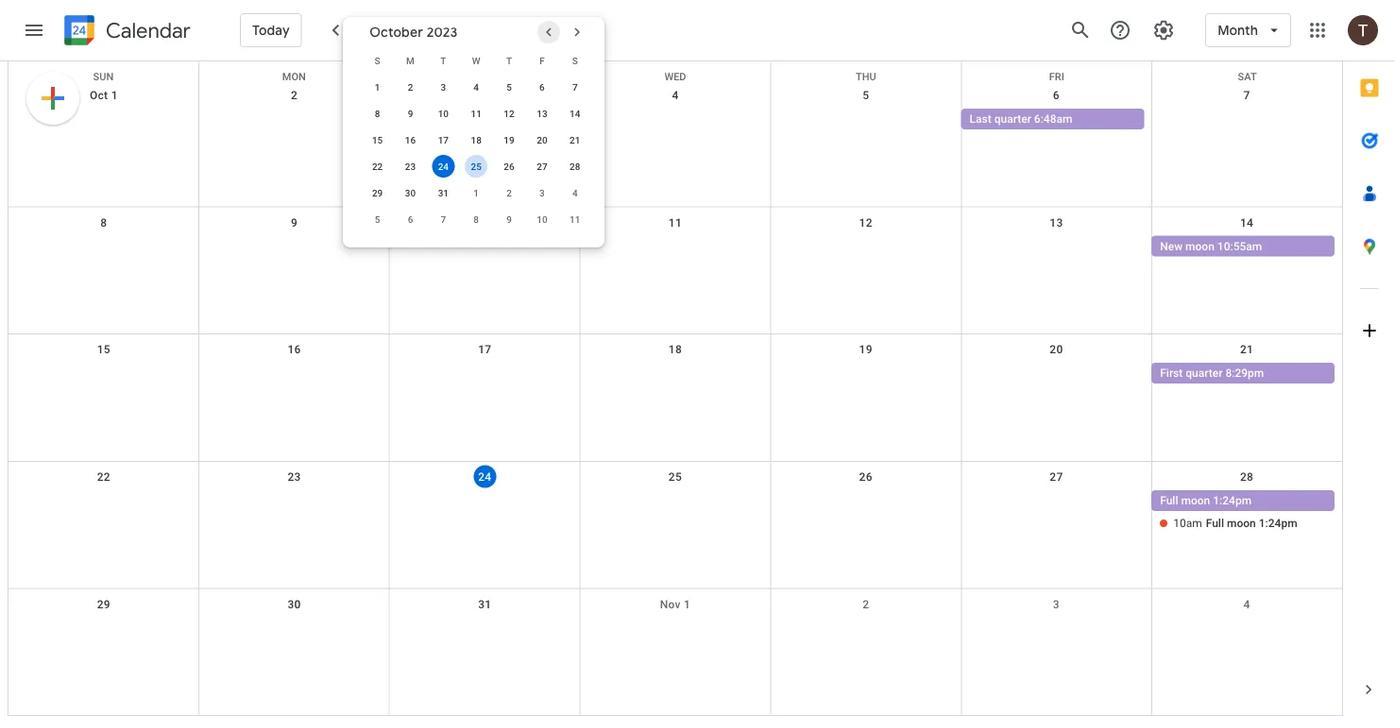 Task type: describe. For each thing, give the bounding box(es) containing it.
full inside full moon 1:24pm button
[[1161, 494, 1179, 507]]

21 inside "row group"
[[570, 134, 581, 146]]

10 for sun
[[478, 216, 492, 229]]

first
[[1161, 367, 1183, 380]]

11 for october 2023
[[471, 108, 482, 119]]

2 t from the left
[[507, 55, 512, 66]]

november 1 element
[[465, 181, 488, 204]]

row containing sun
[[9, 61, 1343, 83]]

16 element
[[399, 129, 422, 151]]

10:55am
[[1218, 240, 1263, 253]]

8 for october 2023
[[375, 108, 380, 119]]

1 horizontal spatial 17
[[478, 343, 492, 356]]

oct
[[90, 89, 108, 102]]

29 element
[[366, 181, 389, 204]]

24, today element
[[432, 155, 455, 178]]

25 element
[[465, 155, 488, 178]]

2 vertical spatial moon
[[1228, 517, 1257, 530]]

6:48am
[[1035, 112, 1073, 126]]

november 11 element
[[564, 208, 587, 231]]

29 for nov 1
[[97, 598, 111, 611]]

new moon 10:55am button
[[1152, 236, 1335, 257]]

17 element
[[432, 129, 455, 151]]

m
[[406, 55, 415, 66]]

0 horizontal spatial 5
[[375, 214, 380, 225]]

16 inside "row group"
[[405, 134, 416, 146]]

9 for october 2023
[[408, 108, 413, 119]]

23 inside "row group"
[[405, 161, 416, 172]]

w
[[472, 55, 481, 66]]

october 2023 button
[[393, 17, 561, 43]]

7 for 1
[[573, 81, 578, 93]]

7 inside november 7 element
[[441, 214, 446, 225]]

11 for sun
[[669, 216, 682, 229]]

18 inside grid
[[669, 343, 682, 356]]

26 inside october 2023 "grid"
[[504, 161, 515, 172]]

thu
[[856, 71, 877, 83]]

row containing 1
[[361, 74, 592, 100]]

row containing 24
[[9, 462, 1343, 589]]

22 inside "row group"
[[372, 161, 383, 172]]

full moon 1:24pm button
[[1152, 490, 1335, 511]]

15 inside october 2023 "grid"
[[372, 134, 383, 146]]

1 vertical spatial 23
[[288, 470, 301, 484]]

10am full moon 1:24pm
[[1174, 517, 1298, 530]]

1 up 15 element
[[375, 81, 380, 93]]

sat
[[1239, 71, 1257, 83]]

19 inside grid
[[860, 343, 873, 356]]

november 5 element
[[366, 208, 389, 231]]

1 s from the left
[[375, 55, 381, 66]]

1 right nov on the bottom left
[[684, 598, 691, 611]]

1 vertical spatial 15
[[97, 343, 111, 356]]

15 element
[[366, 129, 389, 151]]

1:24pm inside full moon 1:24pm button
[[1214, 494, 1252, 507]]

18 inside "row group"
[[471, 134, 482, 146]]

19 inside "row group"
[[504, 134, 515, 146]]

25 cell
[[460, 153, 493, 180]]

4 down "10am full moon 1:24pm"
[[1244, 598, 1251, 611]]

13 element
[[531, 102, 554, 125]]

14 for sun
[[1241, 216, 1254, 229]]

3 for 1
[[540, 187, 545, 198]]

26 element
[[498, 155, 521, 178]]

1 inside november 1 element
[[474, 187, 479, 198]]

cell containing full moon 1:24pm
[[1152, 490, 1343, 536]]

21 element
[[564, 129, 587, 151]]

2 s from the left
[[572, 55, 578, 66]]

1 horizontal spatial full
[[1207, 517, 1225, 530]]

6 for oct 1
[[1054, 89, 1060, 102]]

october 2023 grid
[[361, 47, 592, 232]]

30 element
[[399, 181, 422, 204]]

grid containing oct 1
[[8, 61, 1343, 716]]

1 horizontal spatial 2023
[[485, 17, 531, 43]]

1 vertical spatial 27
[[1050, 470, 1064, 484]]

last
[[970, 112, 992, 126]]

october 2023 up m
[[370, 24, 458, 41]]

october 2023 up w
[[400, 17, 531, 43]]

3 for nov 1
[[1054, 598, 1060, 611]]

fri
[[1050, 71, 1065, 83]]

first quarter 8:29pm button
[[1152, 363, 1335, 384]]

13 for sun
[[1050, 216, 1064, 229]]

6 inside the 'november 6' element
[[408, 214, 413, 225]]

17 inside "row group"
[[438, 134, 449, 146]]

31 for 1
[[438, 187, 449, 198]]

5 for 1
[[507, 81, 512, 93]]

1 t from the left
[[441, 55, 446, 66]]

4 up 11 element
[[474, 81, 479, 93]]

4 inside november 4 element
[[573, 187, 578, 198]]

2 inside 'element'
[[507, 187, 512, 198]]

row containing 5
[[361, 206, 592, 232]]

31 element
[[432, 181, 455, 204]]

row containing s
[[361, 47, 592, 74]]



Task type: locate. For each thing, give the bounding box(es) containing it.
moon up 10am
[[1182, 494, 1211, 507]]

2 horizontal spatial 7
[[1244, 89, 1251, 102]]

10 up the 17 element at the top left of page
[[438, 108, 449, 119]]

12 element
[[498, 102, 521, 125]]

0 horizontal spatial 8
[[100, 216, 107, 229]]

8 inside grid
[[100, 216, 107, 229]]

1 horizontal spatial quarter
[[1186, 367, 1223, 380]]

30 for 1
[[405, 187, 416, 198]]

1 horizontal spatial 8
[[375, 108, 380, 119]]

1 horizontal spatial 30
[[405, 187, 416, 198]]

s right f
[[572, 55, 578, 66]]

1 horizontal spatial 20
[[1050, 343, 1064, 356]]

10
[[438, 108, 449, 119], [537, 214, 548, 225], [478, 216, 492, 229]]

12 for october 2023
[[504, 108, 515, 119]]

0 horizontal spatial 11
[[471, 108, 482, 119]]

0 horizontal spatial t
[[441, 55, 446, 66]]

1:24pm down full moon 1:24pm button
[[1259, 517, 1298, 530]]

moon for full
[[1182, 494, 1211, 507]]

0 horizontal spatial 25
[[471, 161, 482, 172]]

5 for oct 1
[[863, 89, 870, 102]]

0 horizontal spatial s
[[375, 55, 381, 66]]

29 for 1
[[372, 187, 383, 198]]

8 for sun
[[100, 216, 107, 229]]

5 up 12 element
[[507, 81, 512, 93]]

5 inside grid
[[863, 89, 870, 102]]

14 for october 2023
[[570, 108, 581, 119]]

4
[[474, 81, 479, 93], [672, 89, 679, 102], [573, 187, 578, 198], [1244, 598, 1251, 611]]

10 for october 2023
[[438, 108, 449, 119]]

full up 10am
[[1161, 494, 1179, 507]]

0 horizontal spatial 9
[[291, 216, 298, 229]]

1 vertical spatial 25
[[669, 470, 682, 484]]

2 horizontal spatial 10
[[537, 214, 548, 225]]

2
[[408, 81, 413, 93], [291, 89, 298, 102], [507, 187, 512, 198], [863, 598, 870, 611]]

calendar heading
[[102, 17, 191, 44]]

21 up 28 element
[[570, 134, 581, 146]]

1 vertical spatial 3
[[540, 187, 545, 198]]

0 horizontal spatial 12
[[504, 108, 515, 119]]

9 up 16 element
[[408, 108, 413, 119]]

23 element
[[399, 155, 422, 178]]

7
[[573, 81, 578, 93], [1244, 89, 1251, 102], [441, 214, 446, 225]]

9
[[408, 108, 413, 119], [507, 214, 512, 225], [291, 216, 298, 229]]

12 inside "row group"
[[504, 108, 515, 119]]

13
[[537, 108, 548, 119], [1050, 216, 1064, 229]]

20
[[537, 134, 548, 146], [1050, 343, 1064, 356]]

0 vertical spatial 13
[[537, 108, 548, 119]]

t right m
[[441, 55, 446, 66]]

t left f
[[507, 55, 512, 66]]

1 horizontal spatial 7
[[573, 81, 578, 93]]

1 vertical spatial 24
[[478, 470, 492, 483]]

31 inside "row group"
[[438, 187, 449, 198]]

october 2023
[[400, 17, 531, 43], [370, 24, 458, 41]]

0 horizontal spatial 18
[[471, 134, 482, 146]]

0 vertical spatial 22
[[372, 161, 383, 172]]

0 horizontal spatial 22
[[97, 470, 111, 484]]

0 vertical spatial 29
[[372, 187, 383, 198]]

1 horizontal spatial 15
[[372, 134, 383, 146]]

0 vertical spatial moon
[[1186, 240, 1215, 253]]

2 horizontal spatial 5
[[863, 89, 870, 102]]

quarter
[[995, 112, 1032, 126], [1186, 367, 1223, 380]]

f
[[540, 55, 545, 66]]

quarter right the last
[[995, 112, 1032, 126]]

last quarter 6:48am button
[[962, 109, 1145, 129]]

31 inside grid
[[478, 598, 492, 611]]

6 for 1
[[540, 81, 545, 93]]

9 down the november 2 'element' at left top
[[507, 214, 512, 225]]

1 horizontal spatial 24
[[478, 470, 492, 483]]

row containing 22
[[361, 153, 592, 180]]

14 element
[[564, 102, 587, 125]]

0 horizontal spatial 20
[[537, 134, 548, 146]]

28 element
[[564, 155, 587, 178]]

today
[[252, 22, 290, 39]]

0 vertical spatial 31
[[438, 187, 449, 198]]

0 vertical spatial 14
[[570, 108, 581, 119]]

0 vertical spatial 28
[[570, 161, 581, 172]]

1 vertical spatial 30
[[288, 598, 301, 611]]

sun
[[93, 71, 114, 83]]

15
[[372, 134, 383, 146], [97, 343, 111, 356]]

tue
[[475, 71, 494, 83]]

1 horizontal spatial 5
[[507, 81, 512, 93]]

29 inside october 2023 "grid"
[[372, 187, 383, 198]]

cell
[[9, 109, 199, 131], [199, 109, 390, 131], [390, 109, 580, 131], [580, 109, 771, 131], [771, 109, 962, 131], [9, 236, 199, 259], [199, 236, 390, 259], [390, 236, 580, 259], [580, 236, 771, 259], [771, 236, 962, 259], [962, 236, 1152, 259], [9, 363, 199, 386], [199, 363, 390, 386], [390, 363, 580, 386], [580, 363, 771, 386], [771, 363, 962, 386], [962, 363, 1152, 386], [9, 490, 199, 536], [199, 490, 390, 536], [390, 490, 580, 536], [580, 490, 771, 536], [771, 490, 962, 536], [962, 490, 1152, 536], [1152, 490, 1343, 536]]

0 vertical spatial 26
[[504, 161, 515, 172]]

nov
[[660, 598, 681, 611]]

28
[[570, 161, 581, 172], [1241, 470, 1254, 484]]

grid
[[8, 61, 1343, 716]]

mon
[[282, 71, 306, 83]]

1 right the oct
[[111, 89, 118, 102]]

1 vertical spatial moon
[[1182, 494, 1211, 507]]

row containing oct 1
[[9, 80, 1343, 208]]

3 inside grid
[[1054, 598, 1060, 611]]

new moon 10:55am
[[1161, 240, 1263, 253]]

full moon 1:24pm
[[1161, 494, 1252, 507]]

0 vertical spatial 30
[[405, 187, 416, 198]]

28 down 21 element
[[570, 161, 581, 172]]

16
[[405, 134, 416, 146], [288, 343, 301, 356]]

0 horizontal spatial 7
[[441, 214, 446, 225]]

moon right new
[[1186, 240, 1215, 253]]

0 horizontal spatial 16
[[288, 343, 301, 356]]

10 element
[[432, 102, 455, 125]]

november 6 element
[[399, 208, 422, 231]]

1 vertical spatial 13
[[1050, 216, 1064, 229]]

4 down wed
[[672, 89, 679, 102]]

1 vertical spatial 21
[[1241, 343, 1254, 356]]

6 down 30 element
[[408, 214, 413, 225]]

1 vertical spatial full
[[1207, 517, 1225, 530]]

1 down 25 element on the top left
[[474, 187, 479, 198]]

30 inside grid
[[288, 598, 301, 611]]

1 vertical spatial 12
[[860, 216, 873, 229]]

8 inside row
[[474, 214, 479, 225]]

23
[[405, 161, 416, 172], [288, 470, 301, 484]]

tab list
[[1344, 61, 1396, 663]]

0 horizontal spatial 26
[[504, 161, 515, 172]]

october
[[400, 17, 480, 43], [370, 24, 423, 41]]

14 inside "row group"
[[570, 108, 581, 119]]

0 vertical spatial 3
[[441, 81, 446, 93]]

31
[[438, 187, 449, 198], [478, 598, 492, 611]]

14 up 21 element
[[570, 108, 581, 119]]

0 vertical spatial 24
[[438, 161, 449, 172]]

moon inside new moon 10:55am 'button'
[[1186, 240, 1215, 253]]

14 up new moon 10:55am 'button'
[[1241, 216, 1254, 229]]

24 cell
[[427, 153, 460, 180]]

30 for nov 1
[[288, 598, 301, 611]]

6 up 13 "element"
[[540, 81, 545, 93]]

1 vertical spatial 16
[[288, 343, 301, 356]]

november 3 element
[[531, 181, 554, 204]]

1 vertical spatial 31
[[478, 598, 492, 611]]

november 10 element
[[531, 208, 554, 231]]

1 horizontal spatial 22
[[372, 161, 383, 172]]

11
[[471, 108, 482, 119], [570, 214, 581, 225], [669, 216, 682, 229]]

0 vertical spatial 23
[[405, 161, 416, 172]]

new
[[1161, 240, 1183, 253]]

row group containing 1
[[361, 74, 592, 232]]

quarter for 6:48am
[[995, 112, 1032, 126]]

1 vertical spatial 19
[[860, 343, 873, 356]]

1 horizontal spatial 13
[[1050, 216, 1064, 229]]

9 for sun
[[291, 216, 298, 229]]

november 7 element
[[432, 208, 455, 231]]

12
[[504, 108, 515, 119], [860, 216, 873, 229]]

nov 1
[[660, 598, 691, 611]]

16 inside grid
[[288, 343, 301, 356]]

8
[[375, 108, 380, 119], [474, 214, 479, 225], [100, 216, 107, 229]]

1 horizontal spatial 16
[[405, 134, 416, 146]]

1 vertical spatial 29
[[97, 598, 111, 611]]

0 horizontal spatial quarter
[[995, 112, 1032, 126]]

0 horizontal spatial 15
[[97, 343, 111, 356]]

row group
[[361, 74, 592, 232]]

25 inside grid
[[669, 470, 682, 484]]

tue column header
[[390, 61, 581, 83]]

1 horizontal spatial 21
[[1241, 343, 1254, 356]]

s
[[375, 55, 381, 66], [572, 55, 578, 66]]

quarter inside first quarter 8:29pm 'button'
[[1186, 367, 1223, 380]]

3
[[441, 81, 446, 93], [540, 187, 545, 198], [1054, 598, 1060, 611]]

1 horizontal spatial 12
[[860, 216, 873, 229]]

1 horizontal spatial 25
[[669, 470, 682, 484]]

november 4 element
[[564, 181, 587, 204]]

1 horizontal spatial 23
[[405, 161, 416, 172]]

2 horizontal spatial 3
[[1054, 598, 1060, 611]]

t
[[441, 55, 446, 66], [507, 55, 512, 66]]

0 horizontal spatial 10
[[438, 108, 449, 119]]

0 vertical spatial 1:24pm
[[1214, 494, 1252, 507]]

21 up 8:29pm
[[1241, 343, 1254, 356]]

10 inside grid
[[478, 216, 492, 229]]

first quarter 8:29pm
[[1161, 367, 1265, 380]]

0 horizontal spatial 21
[[570, 134, 581, 146]]

10 left november 9 element
[[478, 216, 492, 229]]

7 for oct 1
[[1244, 89, 1251, 102]]

28 inside "row group"
[[570, 161, 581, 172]]

27 element
[[531, 155, 554, 178]]

moon
[[1186, 240, 1215, 253], [1182, 494, 1211, 507], [1228, 517, 1257, 530]]

10 inside november 10 element
[[537, 214, 548, 225]]

17
[[438, 134, 449, 146], [478, 343, 492, 356]]

7 down sat
[[1244, 89, 1251, 102]]

today button
[[240, 13, 302, 47]]

1 horizontal spatial 18
[[669, 343, 682, 356]]

25
[[471, 161, 482, 172], [669, 470, 682, 484]]

1 horizontal spatial 26
[[860, 470, 873, 484]]

row
[[361, 47, 592, 74], [9, 61, 1343, 83], [361, 74, 592, 100], [9, 80, 1343, 208], [361, 100, 592, 127], [361, 127, 592, 153], [361, 153, 592, 180], [361, 180, 592, 206], [361, 206, 592, 232], [9, 208, 1343, 335], [9, 335, 1343, 462], [9, 462, 1343, 589], [9, 589, 1343, 716]]

full down full moon 1:24pm on the bottom right
[[1207, 517, 1225, 530]]

1 horizontal spatial 6
[[540, 81, 545, 93]]

oct 1
[[90, 89, 118, 102]]

21 inside grid
[[1241, 343, 1254, 356]]

moon down full moon 1:24pm button
[[1228, 517, 1257, 530]]

5
[[507, 81, 512, 93], [863, 89, 870, 102], [375, 214, 380, 225]]

1 horizontal spatial s
[[572, 55, 578, 66]]

0 vertical spatial 25
[[471, 161, 482, 172]]

13 for october 2023
[[537, 108, 548, 119]]

14 inside grid
[[1241, 216, 1254, 229]]

29
[[372, 187, 383, 198], [97, 598, 111, 611]]

10 down november 3 element
[[537, 214, 548, 225]]

moon for new
[[1186, 240, 1215, 253]]

12 inside grid
[[860, 216, 873, 229]]

28 up full moon 1:24pm button
[[1241, 470, 1254, 484]]

november 2 element
[[498, 181, 521, 204]]

24 inside grid
[[478, 470, 492, 483]]

24 inside 24, today element
[[438, 161, 449, 172]]

1 vertical spatial quarter
[[1186, 367, 1223, 380]]

1 vertical spatial 1:24pm
[[1259, 517, 1298, 530]]

18 element
[[465, 129, 488, 151]]

wed
[[665, 71, 687, 83]]

14
[[570, 108, 581, 119], [1241, 216, 1254, 229]]

10am
[[1174, 517, 1203, 530]]

1 horizontal spatial 11
[[570, 214, 581, 225]]

0 vertical spatial 18
[[471, 134, 482, 146]]

0 horizontal spatial 30
[[288, 598, 301, 611]]

0 vertical spatial 21
[[570, 134, 581, 146]]

7 up 14 element
[[573, 81, 578, 93]]

30 inside "row group"
[[405, 187, 416, 198]]

4 up november 11 element
[[573, 187, 578, 198]]

1:24pm
[[1214, 494, 1252, 507], [1259, 517, 1298, 530]]

20 element
[[531, 129, 554, 151]]

1 vertical spatial 20
[[1050, 343, 1064, 356]]

19 element
[[498, 129, 521, 151]]

quarter inside last quarter 6:48am button
[[995, 112, 1032, 126]]

30
[[405, 187, 416, 198], [288, 598, 301, 611]]

7 down 31 element
[[441, 214, 446, 225]]

9 left november 5 element
[[291, 216, 298, 229]]

moon inside full moon 1:24pm button
[[1182, 494, 1211, 507]]

22 element
[[366, 155, 389, 178]]

calendar
[[106, 17, 191, 44]]

1:24pm up "10am full moon 1:24pm"
[[1214, 494, 1252, 507]]

0 horizontal spatial 14
[[570, 108, 581, 119]]

full
[[1161, 494, 1179, 507], [1207, 517, 1225, 530]]

quarter for 8:29pm
[[1186, 367, 1223, 380]]

0 horizontal spatial full
[[1161, 494, 1179, 507]]

0 vertical spatial 19
[[504, 134, 515, 146]]

2 horizontal spatial 9
[[507, 214, 512, 225]]

8:29pm
[[1226, 367, 1265, 380]]

last quarter 6:48am
[[970, 112, 1073, 126]]

5 down thu
[[863, 89, 870, 102]]

13 inside "element"
[[537, 108, 548, 119]]

31 for nov 1
[[478, 598, 492, 611]]

0 horizontal spatial 24
[[438, 161, 449, 172]]

22
[[372, 161, 383, 172], [97, 470, 111, 484]]

0 horizontal spatial 23
[[288, 470, 301, 484]]

0 vertical spatial quarter
[[995, 112, 1032, 126]]

28 inside grid
[[1241, 470, 1254, 484]]

calendar element
[[60, 11, 191, 53]]

0 horizontal spatial 13
[[537, 108, 548, 119]]

25 inside "cell"
[[471, 161, 482, 172]]

november 8 element
[[465, 208, 488, 231]]

11 element
[[465, 102, 488, 125]]

6
[[540, 81, 545, 93], [1054, 89, 1060, 102], [408, 214, 413, 225]]

0 horizontal spatial 2023
[[427, 24, 458, 41]]

1 horizontal spatial 28
[[1241, 470, 1254, 484]]

21
[[570, 134, 581, 146], [1241, 343, 1254, 356]]

1 horizontal spatial 1:24pm
[[1259, 517, 1298, 530]]

27
[[537, 161, 548, 172], [1050, 470, 1064, 484]]

6 down fri
[[1054, 89, 1060, 102]]

1 vertical spatial 22
[[97, 470, 111, 484]]

1 horizontal spatial 31
[[478, 598, 492, 611]]

24
[[438, 161, 449, 172], [478, 470, 492, 483]]

27 inside "row group"
[[537, 161, 548, 172]]

s left m
[[375, 55, 381, 66]]

18
[[471, 134, 482, 146], [669, 343, 682, 356]]

20 inside 20 element
[[537, 134, 548, 146]]

1 horizontal spatial 10
[[478, 216, 492, 229]]

1 vertical spatial 17
[[478, 343, 492, 356]]

26
[[504, 161, 515, 172], [860, 470, 873, 484]]

november 9 element
[[498, 208, 521, 231]]

1
[[375, 81, 380, 93], [111, 89, 118, 102], [474, 187, 479, 198], [684, 598, 691, 611]]

2023
[[485, 17, 531, 43], [427, 24, 458, 41]]

0 horizontal spatial 19
[[504, 134, 515, 146]]

5 down 29 element
[[375, 214, 380, 225]]

0 vertical spatial 15
[[372, 134, 383, 146]]

12 for sun
[[860, 216, 873, 229]]

10 inside 10 element
[[438, 108, 449, 119]]

0 vertical spatial 20
[[537, 134, 548, 146]]

2 horizontal spatial 6
[[1054, 89, 1060, 102]]

19
[[504, 134, 515, 146], [860, 343, 873, 356]]

0 horizontal spatial 6
[[408, 214, 413, 225]]

quarter right first
[[1186, 367, 1223, 380]]

1 vertical spatial 26
[[860, 470, 873, 484]]

0 vertical spatial full
[[1161, 494, 1179, 507]]



Task type: vqa. For each thing, say whether or not it's contained in the screenshot.
'Modify event'
no



